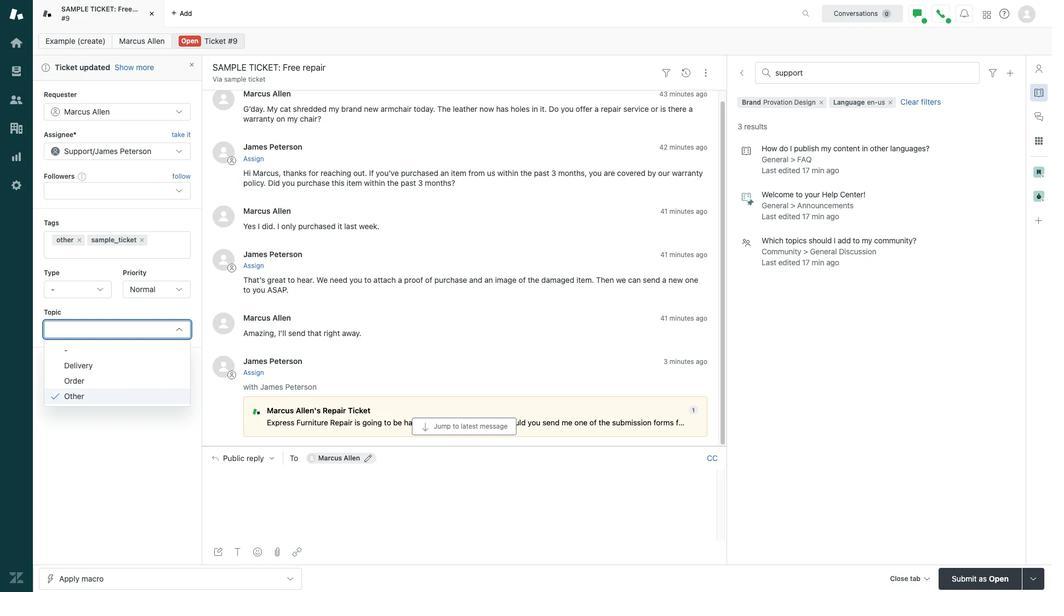 Task type: locate. For each thing, give the bounding box(es) containing it.
minutes for 41 minutes ago text box
[[670, 314, 694, 322]]

it right take
[[187, 130, 191, 139]]

insert emojis image
[[253, 548, 262, 556]]

41 minutes ago text field
[[661, 314, 708, 322]]

#9 inside sample ticket: free repair #9
[[61, 14, 70, 22]]

1 vertical spatial for
[[676, 418, 686, 427]]

2 41 minutes ago from the top
[[661, 250, 708, 259]]

1 horizontal spatial open
[[989, 574, 1009, 583]]

an right and
[[485, 275, 493, 284]]

in inside marcus allen's repair ticket express furniture repair is going to be handling his armchair repair. could you send me one of the submission forms for a repair? i'm out of physical copies in the office
[[812, 418, 818, 427]]

2 vertical spatial ticket
[[348, 406, 371, 415]]

now
[[480, 104, 494, 114]]

0 vertical spatial assign
[[243, 154, 264, 163]]

open right as
[[989, 574, 1009, 583]]

0 horizontal spatial -
[[51, 285, 55, 294]]

2 assign from the top
[[243, 261, 264, 270]]

0 vertical spatial james peterson link
[[243, 142, 303, 152]]

1 james peterson assign from the top
[[243, 142, 303, 163]]

add inside "popup button"
[[180, 9, 192, 17]]

1 vertical spatial warranty
[[672, 168, 703, 177]]

conversationlabel log
[[202, 80, 853, 446]]

repair inside 'g'day. my cat shredded my brand new armchair today. the leather now has holes in it. do you offer a repair service or is there a warranty on my chair?'
[[601, 104, 622, 114]]

asap.
[[267, 285, 289, 294]]

only
[[281, 221, 296, 231]]

1 vertical spatial -
[[64, 345, 68, 355]]

of right proof
[[425, 275, 433, 284]]

1 vertical spatial >
[[791, 201, 796, 210]]

0 horizontal spatial send
[[288, 328, 306, 338]]

#9 inside "secondary" element
[[228, 36, 238, 46]]

17 inside ‭welcome to your help center!‬ ‭general‬ > ‭announcements‬ last edited 17 min ago
[[803, 212, 810, 221]]

6 minutes from the top
[[670, 357, 694, 366]]

3 james peterson link from the top
[[243, 356, 303, 366]]

4 avatar image from the top
[[213, 249, 235, 271]]

0 horizontal spatial item
[[347, 178, 362, 187]]

> down ‭welcome
[[791, 201, 796, 210]]

0 vertical spatial us
[[878, 98, 885, 107]]

marcus allen link inside "secondary" element
[[112, 33, 172, 49]]

ago for 41 minutes ago text field for that's great to hear. we need you to attach a proof of purchase and an image of the damaged item. then we can send a new one to you asap.
[[696, 250, 708, 259]]

marcus allen link for g'day.
[[243, 89, 291, 98]]

forms
[[654, 418, 674, 427]]

> inside ‭welcome to your help center!‬ ‭general‬ > ‭announcements‬ last edited 17 min ago
[[791, 201, 796, 210]]

1 17 from the top
[[803, 166, 810, 175]]

1 vertical spatial 17
[[803, 212, 810, 221]]

armchair inside 'g'day. my cat shredded my brand new armchair today. the leather now has holes in it. do you offer a repair service or is there a warranty on my chair?'
[[381, 104, 412, 114]]

1 vertical spatial it
[[338, 221, 342, 231]]

0 vertical spatial min
[[812, 166, 825, 175]]

james peterson link for marcus,
[[243, 142, 303, 152]]

normal
[[130, 285, 156, 294]]

3 minutes from the top
[[670, 207, 694, 215]]

3 avatar image from the top
[[213, 205, 235, 227]]

2 vertical spatial in
[[812, 418, 818, 427]]

2 vertical spatial send
[[543, 418, 560, 427]]

- for - delivery
[[64, 345, 68, 355]]

43 minutes ago
[[660, 90, 708, 98]]

peterson right /
[[120, 146, 151, 156]]

sample_ticket
[[91, 236, 137, 244]]

0 vertical spatial an
[[441, 168, 449, 177]]

last inside ‭how do i publish my content in other languages?‬ ‭general‬ > ‭faq‬ last edited 17 min ago
[[762, 166, 777, 175]]

edited for do
[[779, 166, 801, 175]]

minutes for 43 minutes ago text field
[[670, 90, 694, 98]]

1 41 from the top
[[661, 207, 668, 215]]

41 for attach
[[661, 250, 668, 259]]

do
[[549, 104, 559, 114]]

2 james peterson assign from the top
[[243, 249, 303, 270]]

it left last
[[338, 221, 342, 231]]

other
[[870, 144, 889, 153], [56, 236, 74, 244]]

past left months? at the left of page
[[401, 178, 416, 187]]

i right do
[[790, 144, 792, 153]]

0 vertical spatial ‭general‬
[[762, 155, 789, 164]]

send
[[643, 275, 661, 284], [288, 328, 306, 338], [543, 418, 560, 427]]

1 horizontal spatial #9
[[228, 36, 238, 46]]

add attachment image
[[273, 548, 282, 556]]

last down ‭how
[[762, 166, 777, 175]]

marcus allen link up my
[[243, 89, 291, 98]]

james peterson link up great
[[243, 249, 303, 259]]

assign button for hi
[[243, 154, 264, 164]]

james peterson assign up marcus,
[[243, 142, 303, 163]]

delivery
[[64, 361, 93, 370]]

1 vertical spatial new
[[669, 275, 683, 284]]

ticket inside "secondary" element
[[204, 36, 226, 46]]

0 vertical spatial 41
[[661, 207, 668, 215]]

0 vertical spatial add
[[180, 9, 192, 17]]

my up discussion
[[862, 236, 873, 245]]

item
[[451, 168, 467, 177], [347, 178, 362, 187]]

marcus up show more 'button'
[[119, 36, 145, 46]]

assign up the that's
[[243, 261, 264, 270]]

1 vertical spatial purchase
[[435, 275, 467, 284]]

> left the ‭faq‬
[[791, 155, 796, 164]]

repair inside sample ticket: free repair #9
[[134, 5, 153, 13]]

holes
[[511, 104, 530, 114]]

my right the on
[[287, 114, 298, 124]]

james up the that's
[[243, 249, 268, 259]]

> inside ‭which topics should i add to my community?‬ community > general discussion last edited 17 min ago
[[804, 247, 808, 256]]

‭general‬
[[762, 155, 789, 164], [762, 201, 789, 210]]

marcus allen down requester
[[64, 107, 110, 116]]

priority
[[123, 269, 147, 277]]

1 horizontal spatial send
[[543, 418, 560, 427]]

0 horizontal spatial it
[[187, 130, 191, 139]]

there
[[668, 104, 687, 114]]

add right the 'close' image
[[180, 9, 192, 17]]

james peterson assign up great
[[243, 249, 303, 270]]

allen up the i'll
[[273, 313, 291, 322]]

41 minutes ago text field
[[661, 207, 708, 215], [661, 250, 708, 259]]

‭which
[[762, 236, 784, 245]]

3 last from the top
[[762, 258, 777, 267]]

1 41 minutes ago from the top
[[661, 207, 708, 215]]

‭faq‬
[[798, 155, 812, 164]]

his
[[436, 418, 446, 427]]

my right "publish"
[[821, 144, 832, 153]]

assign for hi
[[243, 154, 264, 163]]

‭general‬ inside ‭how do i publish my content in other languages?‬ ‭general‬ > ‭faq‬ last edited 17 min ago
[[762, 155, 789, 164]]

ticket down 'example'
[[55, 62, 78, 72]]

1 vertical spatial repair
[[601, 104, 622, 114]]

chair?
[[300, 114, 321, 124]]

add inside ‭which topics should i add to my community?‬ community > general discussion last edited 17 min ago
[[838, 236, 851, 245]]

you
[[561, 104, 574, 114], [589, 168, 602, 177], [282, 178, 295, 187], [350, 275, 362, 284], [253, 285, 265, 294], [528, 418, 541, 427]]

filter image
[[662, 68, 671, 77]]

1 vertical spatial one
[[575, 418, 588, 427]]

Topic field
[[51, 324, 170, 334]]

3 down 41 minutes ago text box
[[664, 357, 668, 366]]

marcus.allen@example.com image
[[307, 454, 316, 462]]

1 horizontal spatial is
[[661, 104, 666, 114]]

close ticket collision notification image
[[189, 61, 195, 68]]

edit user image
[[365, 454, 372, 462]]

2 vertical spatial 41
[[661, 314, 668, 322]]

alert
[[33, 55, 202, 81]]

#9 up sample
[[228, 36, 238, 46]]

1 assign button from the top
[[243, 154, 264, 164]]

in inside 'g'day. my cat shredded my brand new armchair today. the leather now has holes in it. do you offer a repair service or is there a warranty on my chair?'
[[532, 104, 538, 114]]

1 vertical spatial ticket
[[55, 62, 78, 72]]

in right content
[[862, 144, 868, 153]]

james peterson assign
[[243, 142, 303, 163], [243, 249, 303, 270], [243, 356, 303, 377]]

remove image right en-
[[888, 99, 894, 106]]

last down ‭welcome
[[762, 212, 777, 221]]

marcus allen link
[[112, 33, 172, 49], [243, 89, 291, 98], [243, 206, 291, 215], [243, 313, 291, 322]]

hi marcus, thanks for reaching out. if you've purchased an item from us within the past 3 months, you are covered by our warranty policy. did you purchase this item within the past 3 months?
[[243, 168, 705, 187]]

minutes for yes i did. i only purchased it last week.'s 41 minutes ago text field
[[670, 207, 694, 215]]

filter image
[[989, 69, 998, 77]]

service
[[624, 104, 649, 114]]

ago for 42 minutes ago text field
[[696, 143, 708, 152]]

1 ‭general‬ from the top
[[762, 155, 789, 164]]

0 horizontal spatial within
[[364, 178, 385, 187]]

0 horizontal spatial purchase
[[297, 178, 330, 187]]

months?
[[425, 178, 455, 187]]

us inside hi marcus, thanks for reaching out. if you've purchased an item from us within the past 3 months, you are covered by our warranty policy. did you purchase this item within the past 3 months?
[[487, 168, 496, 177]]

zendesk products image
[[983, 11, 991, 18]]

to left attach at the top
[[365, 275, 372, 284]]

one inside that's great to hear. we need you to attach a proof of purchase and an image of the damaged item. then we can send a new one to you asap.
[[685, 275, 699, 284]]

community?‬
[[875, 236, 917, 245]]

min inside ‭how do i publish my content in other languages?‬ ‭general‬ > ‭faq‬ last edited 17 min ago
[[812, 166, 825, 175]]

3 james peterson assign from the top
[[243, 356, 303, 377]]

0 vertical spatial is
[[661, 104, 666, 114]]

min inside ‭welcome to your help center!‬ ‭general‬ > ‭announcements‬ last edited 17 min ago
[[812, 212, 825, 221]]

2 41 minutes ago text field from the top
[[661, 250, 708, 259]]

warranty down the g'day.
[[243, 114, 274, 124]]

office
[[833, 418, 853, 427]]

2 assign button from the top
[[243, 261, 264, 271]]

2 vertical spatial james peterson link
[[243, 356, 303, 366]]

in
[[532, 104, 538, 114], [862, 144, 868, 153], [812, 418, 818, 427]]

0 vertical spatial send
[[643, 275, 661, 284]]

the left months,
[[521, 168, 532, 177]]

for right forms
[[676, 418, 686, 427]]

2 vertical spatial james peterson assign
[[243, 356, 303, 377]]

43 minutes ago text field
[[660, 90, 708, 98]]

is right or
[[661, 104, 666, 114]]

0 vertical spatial #9
[[61, 14, 70, 22]]

an
[[441, 168, 449, 177], [485, 275, 493, 284]]

1 horizontal spatial ticket
[[204, 36, 226, 46]]

us right from
[[487, 168, 496, 177]]

41 minutes ago text field for yes i did. i only purchased it last week.
[[661, 207, 708, 215]]

one inside marcus allen's repair ticket express furniture repair is going to be handling his armchair repair. could you send me one of the submission forms for a repair? i'm out of physical copies in the office
[[575, 418, 588, 427]]

17 inside ‭which topics should i add to my community?‬ community > general discussion last edited 17 min ago
[[803, 258, 810, 267]]

1 vertical spatial us
[[487, 168, 496, 177]]

0 horizontal spatial us
[[487, 168, 496, 177]]

zendesk support image
[[9, 7, 24, 21]]

1 minutes from the top
[[670, 90, 694, 98]]

repair right free
[[134, 5, 153, 13]]

17 inside ‭how do i publish my content in other languages?‬ ‭general‬ > ‭faq‬ last edited 17 min ago
[[803, 166, 810, 175]]

ticket inside ticket updated show more
[[55, 62, 78, 72]]

marcus inside "secondary" element
[[119, 36, 145, 46]]

marcus allen link for amazing,
[[243, 313, 291, 322]]

ago
[[696, 90, 708, 98], [696, 143, 708, 152], [827, 166, 840, 175], [696, 207, 708, 215], [827, 212, 840, 221], [696, 250, 708, 259], [827, 258, 840, 267], [696, 314, 708, 322], [696, 357, 708, 366]]

1 vertical spatial add
[[838, 236, 851, 245]]

2 vertical spatial assign
[[243, 369, 264, 377]]

0 horizontal spatial warranty
[[243, 114, 274, 124]]

1 horizontal spatial purchase
[[435, 275, 467, 284]]

marcus allen up my
[[243, 89, 291, 98]]

0 horizontal spatial repair
[[134, 5, 153, 13]]

proof
[[404, 275, 423, 284]]

to down the that's
[[243, 285, 251, 294]]

#9
[[61, 14, 70, 22], [228, 36, 238, 46]]

> down "topics"
[[804, 247, 808, 256]]

for right thanks
[[309, 168, 319, 177]]

or
[[651, 104, 659, 114]]

item down out.
[[347, 178, 362, 187]]

in right copies
[[812, 418, 818, 427]]

for inside marcus allen's repair ticket express furniture repair is going to be handling his armchair repair. could you send me one of the submission forms for a repair? i'm out of physical copies in the office
[[676, 418, 686, 427]]

allen inside "secondary" element
[[147, 36, 165, 46]]

17 down "topics"
[[803, 258, 810, 267]]

marcus allen link up more
[[112, 33, 172, 49]]

organizations image
[[9, 121, 24, 135]]

away.
[[342, 328, 362, 338]]

edited down community
[[779, 258, 801, 267]]

close tab button
[[886, 568, 935, 591]]

allen inside requester element
[[92, 107, 110, 116]]

bookmarks image
[[1034, 167, 1045, 178]]

1 vertical spatial edited
[[779, 212, 801, 221]]

2 minutes from the top
[[670, 143, 694, 152]]

0 horizontal spatial new
[[364, 104, 379, 114]]

1 vertical spatial purchased
[[298, 221, 336, 231]]

you down the that's
[[253, 285, 265, 294]]

41 minutes ago for week.
[[661, 207, 708, 215]]

1 vertical spatial assign
[[243, 261, 264, 270]]

1 james peterson link from the top
[[243, 142, 303, 152]]

1 horizontal spatial in
[[812, 418, 818, 427]]

new up 41 minutes ago text box
[[669, 275, 683, 284]]

it inside conversationlabel 'log'
[[338, 221, 342, 231]]

0 horizontal spatial an
[[441, 168, 449, 177]]

allen's
[[296, 406, 321, 415]]

0 vertical spatial 41 minutes ago text field
[[661, 207, 708, 215]]

0 vertical spatial open
[[181, 37, 198, 45]]

3 17 from the top
[[803, 258, 810, 267]]

0 horizontal spatial other
[[56, 236, 74, 244]]

allen down the 'close' image
[[147, 36, 165, 46]]

2 horizontal spatial send
[[643, 275, 661, 284]]

you down thanks
[[282, 178, 295, 187]]

armchair
[[381, 104, 412, 114], [448, 418, 479, 427]]

0 vertical spatial armchair
[[381, 104, 412, 114]]

last
[[762, 166, 777, 175], [762, 212, 777, 221], [762, 258, 777, 267]]

of
[[425, 275, 433, 284], [519, 275, 526, 284], [590, 418, 597, 427], [747, 418, 754, 427]]

macro
[[82, 574, 104, 583]]

1 min from the top
[[812, 166, 825, 175]]

clear filters link
[[899, 97, 944, 108]]

2 james peterson link from the top
[[243, 249, 303, 259]]

it inside 'button'
[[187, 130, 191, 139]]

4 minutes from the top
[[670, 250, 694, 259]]

1 horizontal spatial new
[[669, 275, 683, 284]]

ago for yes i did. i only purchased it last week.'s 41 minutes ago text field
[[696, 207, 708, 215]]

2 41 from the top
[[661, 250, 668, 259]]

1 vertical spatial min
[[812, 212, 825, 221]]

ticket for ticket #9
[[204, 36, 226, 46]]

new
[[364, 104, 379, 114], [669, 275, 683, 284]]

example
[[46, 36, 75, 46]]

3 min from the top
[[812, 258, 825, 267]]

2 vertical spatial edited
[[779, 258, 801, 267]]

the inside that's great to hear. we need you to attach a proof of purchase and an image of the damaged item. then we can send a new one to you asap.
[[528, 275, 540, 284]]

1 horizontal spatial it
[[338, 221, 342, 231]]

hear.
[[297, 275, 315, 284]]

for inside hi marcus, thanks for reaching out. if you've purchased an item from us within the past 3 months, you are covered by our warranty policy. did you purchase this item within the past 3 months?
[[309, 168, 319, 177]]

james peterson assign for marcus,
[[243, 142, 303, 163]]

0 vertical spatial >
[[791, 155, 796, 164]]

0 vertical spatial it
[[187, 130, 191, 139]]

2 avatar image from the top
[[213, 142, 235, 164]]

2 horizontal spatial ticket
[[348, 406, 371, 415]]

last inside ‭which topics should i add to my community?‬ community > general discussion last edited 17 min ago
[[762, 258, 777, 267]]

edited inside ‭which topics should i add to my community?‬ community > general discussion last edited 17 min ago
[[779, 258, 801, 267]]

send right can
[[643, 275, 661, 284]]

edited
[[779, 166, 801, 175], [779, 212, 801, 221], [779, 258, 801, 267]]

this
[[332, 178, 345, 187]]

warranty inside hi marcus, thanks for reaching out. if you've purchased an item from us within the past 3 months, you are covered by our warranty policy. did you purchase this item within the past 3 months?
[[672, 168, 703, 177]]

0 vertical spatial purchase
[[297, 178, 330, 187]]

min
[[812, 166, 825, 175], [812, 212, 825, 221], [812, 258, 825, 267]]

assign button up with
[[243, 368, 264, 378]]

the
[[437, 104, 451, 114]]

0 horizontal spatial #9
[[61, 14, 70, 22]]

2 vertical spatial 41 minutes ago
[[661, 314, 708, 322]]

1 vertical spatial #9
[[228, 36, 238, 46]]

assign button
[[243, 154, 264, 164], [243, 261, 264, 271], [243, 368, 264, 378]]

marcus down requester
[[64, 107, 90, 116]]

general
[[810, 247, 837, 256]]

furniture
[[297, 418, 328, 427]]

1 horizontal spatial us
[[878, 98, 885, 107]]

allen up support / james peterson
[[92, 107, 110, 116]]

james
[[243, 142, 268, 152], [95, 146, 118, 156], [243, 249, 268, 259], [243, 356, 268, 366], [260, 382, 283, 392]]

followers
[[44, 172, 75, 180]]

0 vertical spatial -
[[51, 285, 55, 294]]

1 horizontal spatial -
[[64, 345, 68, 355]]

0 vertical spatial past
[[534, 168, 550, 177]]

is left going
[[355, 418, 360, 427]]

41 minutes ago for attach
[[661, 250, 708, 259]]

marcus allen link up the amazing,
[[243, 313, 291, 322]]

button displays agent's chat status as online. image
[[913, 9, 922, 18]]

1 horizontal spatial one
[[685, 275, 699, 284]]

purchased right only
[[298, 221, 336, 231]]

- inside - delivery
[[64, 345, 68, 355]]

0 vertical spatial warranty
[[243, 114, 274, 124]]

1 vertical spatial assign button
[[243, 261, 264, 271]]

i inside ‭how do i publish my content in other languages?‬ ‭general‬ > ‭faq‬ last edited 17 min ago
[[790, 144, 792, 153]]

2 17 from the top
[[803, 212, 810, 221]]

warranty
[[243, 114, 274, 124], [672, 168, 703, 177]]

1 vertical spatial ‭general‬
[[762, 201, 789, 210]]

2 last from the top
[[762, 212, 777, 221]]

support / james peterson
[[64, 146, 151, 156]]

you inside marcus allen's repair ticket express furniture repair is going to be handling his armchair repair. could you send me one of the submission forms for a repair? i'm out of physical copies in the office
[[528, 418, 541, 427]]

edited down ‭welcome
[[779, 212, 801, 221]]

info on adding followers image
[[78, 172, 87, 181]]

3 edited from the top
[[779, 258, 801, 267]]

amazing, i'll send that right away.
[[243, 328, 362, 338]]

in inside ‭how do i publish my content in other languages?‬ ‭general‬ > ‭faq‬ last edited 17 min ago
[[862, 144, 868, 153]]

1 horizontal spatial warranty
[[672, 168, 703, 177]]

3 left 'results'
[[738, 122, 743, 131]]

the left office
[[820, 418, 831, 427]]

james right support
[[95, 146, 118, 156]]

we
[[616, 275, 626, 284]]

our
[[659, 168, 670, 177]]

notifications image
[[960, 9, 969, 18]]

james up the hi
[[243, 142, 268, 152]]

None field
[[776, 68, 973, 78]]

marcus up express
[[267, 406, 294, 415]]

0 horizontal spatial in
[[532, 104, 538, 114]]

james up with
[[243, 356, 268, 366]]

0 vertical spatial repair
[[134, 5, 153, 13]]

0 horizontal spatial add
[[180, 9, 192, 17]]

the left damaged
[[528, 275, 540, 284]]

0 horizontal spatial ticket
[[55, 62, 78, 72]]

ticket:
[[90, 5, 116, 13]]

2 min from the top
[[812, 212, 825, 221]]

1 horizontal spatial other
[[870, 144, 889, 153]]

1 last from the top
[[762, 166, 777, 175]]

leather
[[453, 104, 478, 114]]

assign up with
[[243, 369, 264, 377]]

you right could
[[528, 418, 541, 427]]

17 for should
[[803, 258, 810, 267]]

purchase left and
[[435, 275, 467, 284]]

>
[[791, 155, 796, 164], [791, 201, 796, 210], [804, 247, 808, 256]]

an inside hi marcus, thanks for reaching out. if you've purchased an item from us within the past 3 months, you are covered by our warranty policy. did you purchase this item within the past 3 months?
[[441, 168, 449, 177]]

remove image
[[818, 99, 825, 106], [888, 99, 894, 106], [76, 237, 83, 243], [139, 237, 145, 243]]

5 minutes from the top
[[670, 314, 694, 322]]

1 horizontal spatial item
[[451, 168, 467, 177]]

on
[[276, 114, 285, 124]]

armchair right his
[[448, 418, 479, 427]]

is
[[661, 104, 666, 114], [355, 418, 360, 427]]

last down community
[[762, 258, 777, 267]]

past
[[534, 168, 550, 177], [401, 178, 416, 187]]

- inside popup button
[[51, 285, 55, 294]]

sample
[[224, 75, 246, 83]]

apply
[[59, 574, 79, 583]]

warranty inside 'g'day. my cat shredded my brand new armchair today. the leather now has holes in it. do you offer a repair service or is there a warranty on my chair?'
[[243, 114, 274, 124]]

with
[[243, 382, 258, 392]]

‭announcements‬
[[798, 201, 854, 210]]

i right 'yes'
[[258, 221, 260, 231]]

1 vertical spatial 41 minutes ago text field
[[661, 250, 708, 259]]

2 horizontal spatial in
[[862, 144, 868, 153]]

repair left service
[[601, 104, 622, 114]]

1 vertical spatial an
[[485, 275, 493, 284]]

to inside ‭which topics should i add to my community?‬ community > general discussion last edited 17 min ago
[[853, 236, 860, 245]]

repair right 'furniture'
[[330, 418, 353, 427]]

2 ‭general‬ from the top
[[762, 201, 789, 210]]

marcus allen up more
[[119, 36, 165, 46]]

1 edited from the top
[[779, 166, 801, 175]]

en-
[[868, 98, 878, 107]]

you left are
[[589, 168, 602, 177]]

cat
[[280, 104, 291, 114]]

a inside marcus allen's repair ticket express furniture repair is going to be handling his armchair repair. could you send me one of the submission forms for a repair? i'm out of physical copies in the office
[[688, 418, 692, 427]]

avatar image
[[213, 88, 235, 110], [213, 142, 235, 164], [213, 205, 235, 227], [213, 249, 235, 271], [213, 312, 235, 334], [213, 356, 235, 378]]

0 vertical spatial last
[[762, 166, 777, 175]]

james right with
[[260, 382, 283, 392]]

a left repair?
[[688, 418, 692, 427]]

edited inside ‭how do i publish my content in other languages?‬ ‭general‬ > ‭faq‬ last edited 17 min ago
[[779, 166, 801, 175]]

last for ‭which topics should i add to my community?‬ community > general discussion last edited 17 min ago
[[762, 258, 777, 267]]

to right jump at left bottom
[[453, 422, 459, 430]]

1 vertical spatial in
[[862, 144, 868, 153]]

1 assign from the top
[[243, 154, 264, 163]]

i right should
[[834, 236, 836, 245]]

did.
[[262, 221, 275, 231]]

1 vertical spatial other
[[56, 236, 74, 244]]

1 horizontal spatial add
[[838, 236, 851, 245]]

0 vertical spatial purchased
[[401, 168, 439, 177]]

tab
[[33, 0, 164, 27]]

send inside marcus allen's repair ticket express furniture repair is going to be handling his armchair repair. could you send me one of the submission forms for a repair? i'm out of physical copies in the office
[[543, 418, 560, 427]]

min inside ‭which topics should i add to my community?‬ community > general discussion last edited 17 min ago
[[812, 258, 825, 267]]

Subject field
[[211, 61, 655, 74]]

3 minutes ago
[[664, 357, 708, 366]]

1 41 minutes ago text field from the top
[[661, 207, 708, 215]]

2 vertical spatial 17
[[803, 258, 810, 267]]

allen
[[147, 36, 165, 46], [273, 89, 291, 98], [92, 107, 110, 116], [273, 206, 291, 215], [273, 313, 291, 322], [344, 454, 360, 462]]

assign up the hi
[[243, 154, 264, 163]]

send right the i'll
[[288, 328, 306, 338]]

0 horizontal spatial for
[[309, 168, 319, 177]]

i inside ‭which topics should i add to my community?‬ community > general discussion last edited 17 min ago
[[834, 236, 836, 245]]

0 vertical spatial within
[[498, 168, 519, 177]]

1 vertical spatial james peterson link
[[243, 249, 303, 259]]

min for publish
[[812, 166, 825, 175]]

peterson up with james peterson
[[270, 356, 303, 366]]

warranty right the "our"
[[672, 168, 703, 177]]

james peterson link for great
[[243, 249, 303, 259]]

> inside ‭how do i publish my content in other languages?‬ ‭general‬ > ‭faq‬ last edited 17 min ago
[[791, 155, 796, 164]]

open inside "secondary" element
[[181, 37, 198, 45]]

0 vertical spatial edited
[[779, 166, 801, 175]]

your
[[805, 190, 820, 199]]

2 edited from the top
[[779, 212, 801, 221]]

0 vertical spatial james peterson assign
[[243, 142, 303, 163]]



Task type: vqa. For each thing, say whether or not it's contained in the screenshot.
second custom
no



Task type: describe. For each thing, give the bounding box(es) containing it.
could
[[505, 418, 526, 427]]

as
[[979, 574, 987, 583]]

follow
[[172, 172, 191, 180]]

my inside ‭which topics should i add to my community?‬ community > general discussion last edited 17 min ago
[[862, 236, 873, 245]]

remove image right design
[[818, 99, 825, 106]]

peterson up allen's
[[285, 382, 317, 392]]

that's
[[243, 275, 265, 284]]

james for james peterson link associated with great
[[243, 249, 268, 259]]

3 left months? at the left of page
[[418, 178, 423, 187]]

edited inside ‭welcome to your help center!‬ ‭general‬ > ‭announcements‬ last edited 17 min ago
[[779, 212, 801, 221]]

- delivery
[[64, 345, 93, 370]]

new inside that's great to hear. we need you to attach a proof of purchase and an image of the damaged item. then we can send a new one to you asap.
[[669, 275, 683, 284]]

3 assign button from the top
[[243, 368, 264, 378]]

discussion
[[839, 247, 877, 256]]

allen left edit user icon
[[344, 454, 360, 462]]

close image
[[146, 8, 157, 19]]

other inside ‭how do i publish my content in other languages?‬ ‭general‬ > ‭faq‬ last edited 17 min ago
[[870, 144, 889, 153]]

requester
[[44, 91, 77, 99]]

item.
[[577, 275, 594, 284]]

ticket updated show more
[[55, 62, 154, 72]]

‭welcome
[[762, 190, 794, 199]]

sample
[[61, 5, 89, 13]]

by
[[648, 168, 656, 177]]

example (create)
[[46, 36, 105, 46]]

followers element
[[44, 182, 191, 200]]

is inside marcus allen's repair ticket express furniture repair is going to be handling his armchair repair. could you send me one of the submission forms for a repair? i'm out of physical copies in the office
[[355, 418, 360, 427]]

purchased inside hi marcus, thanks for reaching out. if you've purchased an item from us within the past 3 months, you are covered by our warranty policy. did you purchase this item within the past 3 months?
[[401, 168, 439, 177]]

via
[[213, 75, 222, 83]]

conversations button
[[822, 5, 903, 22]]

brand
[[341, 104, 362, 114]]

show
[[115, 63, 134, 72]]

1 avatar image from the top
[[213, 88, 235, 110]]

from
[[469, 168, 485, 177]]

last inside ‭welcome to your help center!‬ ‭general‬ > ‭announcements‬ last edited 17 min ago
[[762, 212, 777, 221]]

of right the out
[[747, 418, 754, 427]]

1 vertical spatial repair
[[330, 418, 353, 427]]

to inside button
[[453, 422, 459, 430]]

peterson up thanks
[[270, 142, 303, 152]]

of right me
[[590, 418, 597, 427]]

41 for week.
[[661, 207, 668, 215]]

minutes for 41 minutes ago text field for that's great to hear. we need you to attach a proof of purchase and an image of the damaged item. then we can send a new one to you asap.
[[670, 250, 694, 259]]

views image
[[9, 64, 24, 78]]

ago for 43 minutes ago text field
[[696, 90, 708, 98]]

show more button
[[115, 63, 154, 73]]

ago for 41 minutes ago text box
[[696, 314, 708, 322]]

you inside 'g'day. my cat shredded my brand new armchair today. the leather now has holes in it. do you offer a repair service or is there a warranty on my chair?'
[[561, 104, 574, 114]]

ago inside ‭which topics should i add to my community?‬ community > general discussion last edited 17 min ago
[[827, 258, 840, 267]]

months,
[[558, 168, 587, 177]]

marcus right marcus.allen@example.com icon
[[318, 454, 342, 462]]

1 vertical spatial send
[[288, 328, 306, 338]]

with james peterson
[[243, 382, 317, 392]]

the left the submission
[[599, 418, 610, 427]]

damaged
[[542, 275, 575, 284]]

/
[[93, 146, 95, 156]]

ago inside ‭welcome to your help center!‬ ‭general‬ > ‭announcements‬ last edited 17 min ago
[[827, 212, 840, 221]]

format text image
[[234, 548, 242, 556]]

are
[[604, 168, 615, 177]]

0 horizontal spatial past
[[401, 178, 416, 187]]

marcus allen up the amazing,
[[243, 313, 291, 322]]

marcus inside marcus allen's repair ticket express furniture repair is going to be handling his armchair repair. could you send me one of the submission forms for a repair? i'm out of physical copies in the office
[[267, 406, 294, 415]]

design
[[795, 98, 816, 107]]

remove image right sample_ticket at left top
[[139, 237, 145, 243]]

that's great to hear. we need you to attach a proof of purchase and an image of the damaged item. then we can send a new one to you asap.
[[243, 275, 701, 294]]

a right offer
[[595, 104, 599, 114]]

43
[[660, 90, 668, 98]]

clear filters
[[901, 97, 942, 106]]

last for ‭how do i publish my content in other languages?‬ ‭general‬ > ‭faq‬ last edited 17 min ago
[[762, 166, 777, 175]]

submission
[[612, 418, 652, 427]]

public reply
[[223, 454, 264, 462]]

3 41 minutes ago from the top
[[661, 314, 708, 322]]

clear
[[901, 97, 919, 106]]

out.
[[353, 168, 367, 177]]

hide composer image
[[460, 442, 469, 450]]

3 minutes ago text field
[[664, 357, 708, 366]]

order
[[64, 376, 84, 386]]

min for i
[[812, 258, 825, 267]]

assignee*
[[44, 130, 77, 139]]

draft mode image
[[214, 548, 223, 556]]

add link (cmd k) image
[[293, 548, 302, 556]]

reply
[[247, 454, 264, 462]]

james for third james peterson link from the top of the conversationlabel 'log'
[[243, 356, 268, 366]]

marcus down ticket
[[243, 89, 271, 98]]

get help image
[[1000, 9, 1010, 19]]

tab
[[910, 574, 921, 582]]

did
[[268, 178, 280, 187]]

can
[[628, 275, 641, 284]]

back image
[[738, 69, 747, 77]]

requester element
[[44, 103, 191, 120]]

peterson up great
[[270, 249, 303, 259]]

0 vertical spatial item
[[451, 168, 467, 177]]

‭general‬ inside ‭welcome to your help center!‬ ‭general‬ > ‭announcements‬ last edited 17 min ago
[[762, 201, 789, 210]]

james for james peterson link associated with marcus,
[[243, 142, 268, 152]]

tabs tab list
[[33, 0, 791, 27]]

marcus up the amazing,
[[243, 313, 271, 322]]

purchase inside that's great to hear. we need you to attach a proof of purchase and an image of the damaged item. then we can send a new one to you asap.
[[435, 275, 467, 284]]

main element
[[0, 0, 33, 592]]

(create)
[[78, 36, 105, 46]]

0 vertical spatial repair
[[323, 406, 346, 415]]

you right need
[[350, 275, 362, 284]]

ago inside ‭how do i publish my content in other languages?‬ ‭general‬ > ‭faq‬ last edited 17 min ago
[[827, 166, 840, 175]]

james inside assignee* element
[[95, 146, 118, 156]]

sample ticket: free repair #9
[[61, 5, 153, 22]]

allen up cat on the top
[[273, 89, 291, 98]]

it.
[[540, 104, 547, 114]]

remove image left sample_ticket at left top
[[76, 237, 83, 243]]

language en-us
[[834, 98, 885, 107]]

topic element
[[44, 320, 191, 338]]

armchair inside marcus allen's repair ticket express furniture repair is going to be handling his armchair repair. could you send me one of the submission forms for a repair? i'm out of physical copies in the office
[[448, 418, 479, 427]]

i right did.
[[277, 221, 279, 231]]

a left proof
[[398, 275, 402, 284]]

my inside ‭how do i publish my content in other languages?‬ ‭general‬ > ‭faq‬ last edited 17 min ago
[[821, 144, 832, 153]]

admin image
[[9, 178, 24, 192]]

assignee* element
[[44, 143, 191, 160]]

g'day. my cat shredded my brand new armchair today. the leather now has holes in it. do you offer a repair service or is there a warranty on my chair?
[[243, 104, 693, 124]]

handling
[[404, 418, 434, 427]]

languages?‬
[[891, 144, 930, 153]]

marcus inside requester element
[[64, 107, 90, 116]]

6 avatar image from the top
[[213, 356, 235, 378]]

yes
[[243, 221, 256, 231]]

3 assign from the top
[[243, 369, 264, 377]]

ticket for ticket updated show more
[[55, 62, 78, 72]]

- for -
[[51, 285, 55, 294]]

1 horizontal spatial within
[[498, 168, 519, 177]]

copies
[[786, 418, 810, 427]]

take
[[172, 130, 185, 139]]

purchase inside hi marcus, thanks for reaching out. if you've purchased an item from us within the past 3 months, you are covered by our warranty policy. did you purchase this item within the past 3 months?
[[297, 178, 330, 187]]

a right the there
[[689, 104, 693, 114]]

tags
[[44, 219, 59, 227]]

publish
[[794, 144, 819, 153]]

james peterson assign for great
[[243, 249, 303, 270]]

topics
[[786, 236, 807, 245]]

via sample ticket
[[213, 75, 266, 83]]

that
[[308, 328, 322, 338]]

content
[[834, 144, 860, 153]]

type
[[44, 269, 60, 277]]

my left brand
[[329, 104, 339, 114]]

1 vertical spatial within
[[364, 178, 385, 187]]

1 vertical spatial open
[[989, 574, 1009, 583]]

displays possible ticket submission types image
[[1030, 574, 1038, 583]]

ticket actions image
[[702, 68, 710, 77]]

ago for 3 minutes ago text box
[[696, 357, 708, 366]]

marcus allen inside requester element
[[64, 107, 110, 116]]

be
[[393, 418, 402, 427]]

minutes for 42 minutes ago text field
[[670, 143, 694, 152]]

other option
[[44, 389, 190, 404]]

assign for that's
[[243, 261, 264, 270]]

time tracking image
[[1034, 191, 1045, 202]]

peterson inside assignee* element
[[120, 146, 151, 156]]

great
[[267, 275, 286, 284]]

topic
[[44, 308, 61, 316]]

follow button
[[172, 172, 191, 182]]

topic list box
[[44, 340, 191, 407]]

marcus allen up did.
[[243, 206, 291, 215]]

marcus allen inside marcus allen link
[[119, 36, 165, 46]]

5 avatar image from the top
[[213, 312, 235, 334]]

tab containing sample ticket: free repair
[[33, 0, 164, 27]]

17 for i
[[803, 166, 810, 175]]

to inside marcus allen's repair ticket express furniture repair is going to be handling his armchair repair. could you send me one of the submission forms for a repair? i'm out of physical copies in the office
[[384, 418, 391, 427]]

41 minutes ago text field for that's great to hear. we need you to attach a proof of purchase and an image of the damaged item. then we can send a new one to you asap.
[[661, 250, 708, 259]]

reporting image
[[9, 150, 24, 164]]

minutes for 3 minutes ago text box
[[670, 357, 694, 366]]

and
[[469, 275, 483, 284]]

marcus,
[[253, 168, 281, 177]]

zendesk image
[[9, 571, 24, 585]]

g'day.
[[243, 104, 265, 114]]

to left hear.
[[288, 275, 295, 284]]

close
[[890, 574, 909, 582]]

help
[[822, 190, 838, 199]]

secondary element
[[33, 30, 1053, 52]]

close tab
[[890, 574, 921, 582]]

3 41 from the top
[[661, 314, 668, 322]]

of right the image
[[519, 275, 526, 284]]

3 left months,
[[552, 168, 556, 177]]

edited for topics
[[779, 258, 801, 267]]

allen up only
[[273, 206, 291, 215]]

knowledge image
[[1035, 88, 1044, 97]]

submit as open
[[952, 574, 1009, 583]]

to inside ‭welcome to your help center!‬ ‭general‬ > ‭announcements‬ last edited 17 min ago
[[796, 190, 803, 199]]

42 minutes ago text field
[[660, 143, 708, 152]]

marcus up 'yes'
[[243, 206, 271, 215]]

an inside that's great to hear. we need you to attach a proof of purchase and an image of the damaged item. then we can send a new one to you asap.
[[485, 275, 493, 284]]

marcus allen link for yes
[[243, 206, 291, 215]]

- button
[[44, 281, 112, 298]]

customers image
[[9, 93, 24, 107]]

alert containing ticket updated
[[33, 55, 202, 81]]

ticket inside marcus allen's repair ticket express furniture repair is going to be handling his armchair repair. could you send me one of the submission forms for a repair? i'm out of physical copies in the office
[[348, 406, 371, 415]]

create or request article image
[[1007, 69, 1015, 77]]

the down you've
[[387, 178, 399, 187]]

‭welcome to your help center!‬ ‭general‬ > ‭announcements‬ last edited 17 min ago
[[762, 190, 866, 221]]

apps image
[[1035, 137, 1044, 145]]

assign button for that's
[[243, 261, 264, 271]]

public
[[223, 454, 245, 462]]

send inside that's great to hear. we need you to attach a proof of purchase and an image of the damaged item. then we can send a new one to you asap.
[[643, 275, 661, 284]]

events image
[[682, 68, 691, 77]]

policy.
[[243, 178, 266, 187]]

i'll
[[278, 328, 286, 338]]

marcus allen right marcus.allen@example.com icon
[[318, 454, 360, 462]]

take it button
[[172, 129, 191, 140]]

brand
[[742, 98, 761, 107]]

get started image
[[9, 36, 24, 50]]

a right can
[[663, 275, 667, 284]]

customer context image
[[1035, 64, 1044, 73]]

free
[[118, 5, 132, 13]]

i'm
[[720, 418, 731, 427]]

support
[[64, 146, 93, 156]]

is inside 'g'day. my cat shredded my brand new armchair today. the leather now has holes in it. do you offer a repair service or is there a warranty on my chair?'
[[661, 104, 666, 114]]

hi
[[243, 168, 251, 177]]

more
[[136, 63, 154, 72]]

new inside 'g'day. my cat shredded my brand new armchair today. the leather now has holes in it. do you offer a repair service or is there a warranty on my chair?'
[[364, 104, 379, 114]]

ticket #9
[[204, 36, 238, 46]]

‭how do i publish my content in other languages?‬ ‭general‬ > ‭faq‬ last edited 17 min ago
[[762, 144, 930, 175]]

offer
[[576, 104, 593, 114]]

example (create) button
[[38, 33, 113, 49]]



